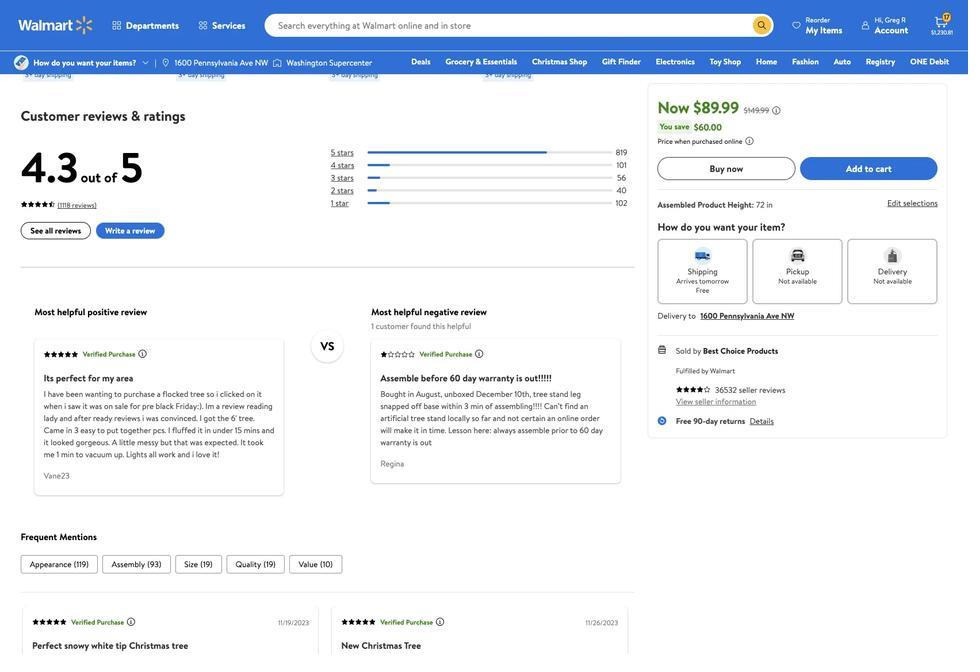 Task type: vqa. For each thing, say whether or not it's contained in the screenshot.
second 3+ from the right
yes



Task type: locate. For each thing, give the bounding box(es) containing it.
 image
[[14, 55, 29, 70], [273, 57, 282, 69], [161, 58, 170, 67]]

1 horizontal spatial is
[[516, 371, 523, 384]]

verified purchase information image for area
[[138, 349, 147, 358]]

3+ day shipping for 6ft pre-lit snowy christmas hinged tree 11 flash modes w/ 350 multi-color lights
[[486, 69, 532, 79]]

5 list item from the left
[[290, 555, 342, 574]]

lights right the led
[[349, 59, 373, 72]]

christmas inside gymax 6ft pre-lit snow flocked christmas tree hinged pine tree holiday decoration
[[176, 21, 216, 34]]

lit inside gymax 6ft pre-lit snow flocked christmas tree hinged pine tree holiday decoration
[[237, 8, 245, 21]]

1 vertical spatial 1600
[[701, 310, 718, 322]]

1 horizontal spatial snow
[[247, 8, 269, 21]]

legal information image
[[745, 136, 755, 146]]

 image for 1600
[[161, 58, 170, 67]]

1 horizontal spatial w/
[[593, 21, 603, 34]]

by for sold
[[694, 345, 702, 357]]

2 lit from the left
[[395, 8, 403, 21]]

snowy
[[64, 639, 89, 652]]

6ft for tree
[[65, 8, 77, 21]]

review right negative
[[461, 305, 487, 318]]

delivery inside delivery not available
[[879, 266, 908, 277]]

3 3+ day shipping from the left
[[332, 69, 378, 79]]

1 horizontal spatial i
[[168, 424, 170, 436]]

perfect snowy white tip christmas tree
[[32, 639, 188, 652]]

progress bar for 819
[[368, 151, 613, 153]]

walmart image
[[18, 16, 93, 35]]

(19) for quality (19)
[[263, 559, 276, 570]]

review inside most helpful negative review 1 customer found this helpful
[[461, 305, 487, 318]]

delivery up sold
[[658, 310, 687, 322]]

been
[[66, 388, 83, 400]]

1 w/ from the left
[[84, 21, 94, 34]]

1 lit from the left
[[237, 8, 245, 21]]

out inside assemble before 60 day warranty is out!!!!! bought in august, unboxed december 10th, tree stand leg snapped off base within 3 min of assembling!!!!  can't find an artificial tree stand locally so far and not certain an online order will make it in time.  lesson here: always assemble prior to 60 day warranty is out
[[420, 437, 432, 448]]

3+ down '1600 pennsylvania ave nw'
[[179, 69, 186, 79]]

online down find
[[558, 412, 579, 424]]

auto link
[[829, 55, 857, 68]]

1 horizontal spatial you
[[695, 220, 711, 234]]

far
[[481, 412, 491, 424]]

snow for hinged
[[247, 8, 269, 21]]

1 not from the left
[[779, 276, 791, 286]]

2 not from the left
[[874, 276, 886, 286]]

pre- for pine
[[378, 8, 395, 21]]

pre- up warm
[[80, 8, 97, 21]]

flocked inside topbuy 6ft pre-lit snow flocked christmas pine tree, hinged artificial xmas tree w/ 200 remote-controlled multi-color led lights
[[428, 8, 460, 21]]

3+ day shipping down essentials
[[486, 69, 532, 79]]

6ft inside hongge 6ft pre-lit holiday christmas tree w/ snow flocked branches, 250 warm white lights
[[65, 8, 77, 21]]

 image down branches,
[[14, 55, 29, 70]]

1 horizontal spatial of
[[485, 400, 493, 412]]

online left the legal information icon
[[725, 136, 743, 146]]

purchase for verified purchase information icon associated with warranty
[[445, 349, 472, 359]]

christmas
[[555, 8, 595, 21], [23, 21, 63, 34], [176, 21, 216, 34], [330, 21, 370, 34], [533, 56, 568, 67], [129, 639, 169, 652], [362, 639, 402, 652]]

1 vertical spatial delivery
[[658, 310, 687, 322]]

0 vertical spatial so
[[206, 388, 214, 400]]

is
[[516, 371, 523, 384], [413, 437, 418, 448]]

4 list item from the left
[[226, 555, 285, 574]]

your left items?
[[96, 57, 111, 68]]

not inside pickup not available
[[779, 276, 791, 286]]

details
[[750, 416, 775, 427]]

6ft up grocery & essentials link
[[483, 8, 495, 21]]

1 horizontal spatial  image
[[161, 58, 170, 67]]

shop right the toy
[[724, 56, 742, 67]]

1 left customer
[[371, 320, 374, 332]]

1 horizontal spatial was
[[146, 412, 159, 424]]

delivery for not
[[879, 266, 908, 277]]

this
[[433, 320, 445, 332]]

write a review
[[105, 225, 155, 237]]

how down branches,
[[33, 57, 49, 68]]

0 horizontal spatial shop
[[570, 56, 588, 67]]

verified for verified purchase information image
[[71, 617, 95, 627]]

departments button
[[102, 12, 189, 39]]

2 progress bar from the top
[[368, 164, 613, 166]]

shop left gift
[[570, 56, 588, 67]]

3 hinged from the left
[[483, 21, 512, 34]]

2 product group from the left
[[176, 0, 314, 86]]

2 hinged from the left
[[413, 21, 442, 34]]

so inside assemble before 60 day warranty is out!!!!! bought in august, unboxed december 10th, tree stand leg snapped off base within 3 min of assembling!!!!  can't find an artificial tree stand locally so far and not certain an online order will make it in time.  lesson here: always assemble prior to 60 day warranty is out
[[472, 412, 480, 424]]

1 horizontal spatial all
[[149, 449, 156, 460]]

3 product group from the left
[[330, 0, 467, 86]]

hinged right the tree,
[[413, 21, 442, 34]]

christmas right tip
[[129, 639, 169, 652]]

0 horizontal spatial ave
[[240, 57, 253, 68]]

60 up the 'unboxed'
[[450, 371, 461, 384]]

1 inside its perfect for my area i have been wanting to purchase a flocked tree so i clicked on it when i saw it was on sale for pre black friday:). im a review reading lady and after ready reviews i was convinced. i got the 6' tree. came in 3 easy to put together pcs. i fluffed it in under 15 mins and it looked gorgeous. a little messy but that was expected. it took me 1 min to vacuum up. lights all work and i love it!
[[56, 449, 59, 460]]

intent image for shipping image
[[694, 247, 713, 265]]

0 vertical spatial out
[[80, 167, 101, 187]]

reviews inside its perfect for my area i have been wanting to purchase a flocked tree so i clicked on it when i saw it was on sale for pre black friday:). im a review reading lady and after ready reviews i was convinced. i got the 6' tree. came in 3 easy to put together pcs. i fluffed it in under 15 mins and it looked gorgeous. a little messy but that was expected. it took me 1 min to vacuum up. lights all work and i love it!
[[114, 412, 140, 424]]

1 vertical spatial nw
[[782, 310, 795, 322]]

hi,
[[876, 15, 884, 24]]

lights inside 6ft pre-lit snowy christmas hinged tree 11 flash modes w/ 350 multi-color lights
[[532, 34, 556, 46]]

1 vertical spatial free
[[677, 416, 692, 427]]

always
[[494, 424, 516, 436]]

pre- for w/
[[80, 8, 97, 21]]

0 vertical spatial when
[[675, 136, 691, 146]]

1 lit from the left
[[97, 8, 107, 21]]

0 horizontal spatial online
[[558, 412, 579, 424]]

0 horizontal spatial out
[[80, 167, 101, 187]]

day down branches,
[[35, 69, 45, 79]]

1 vertical spatial when
[[43, 400, 62, 412]]

4 3+ from the left
[[486, 69, 493, 79]]

product group
[[23, 0, 160, 86], [176, 0, 314, 86], [330, 0, 467, 86], [483, 0, 621, 86]]

online
[[725, 136, 743, 146], [558, 412, 579, 424]]

2 horizontal spatial hinged
[[483, 21, 512, 34]]

so left the far
[[472, 412, 480, 424]]

holiday inside hongge 6ft pre-lit holiday christmas tree w/ snow flocked branches, 250 warm white lights
[[109, 8, 139, 21]]

hinged inside topbuy 6ft pre-lit snow flocked christmas pine tree, hinged artificial xmas tree w/ 200 remote-controlled multi-color led lights
[[413, 21, 442, 34]]

learn more about strikethrough prices image
[[772, 106, 782, 115]]

1 vertical spatial min
[[61, 449, 74, 460]]

services
[[212, 19, 246, 32]]

will
[[380, 424, 392, 436]]

0 horizontal spatial helpful
[[57, 305, 85, 318]]

by right fulfilled at the bottom right of page
[[702, 366, 709, 376]]

4 shipping from the left
[[507, 69, 532, 79]]

3 pre- from the left
[[378, 8, 395, 21]]

0 horizontal spatial color
[[432, 46, 455, 59]]

within
[[441, 400, 462, 412]]

3+ for 6ft pre-lit snowy christmas hinged tree 11 flash modes w/ 350 multi-color lights
[[486, 69, 493, 79]]

0 horizontal spatial multi-
[[408, 46, 432, 59]]

pre- up decoration
[[220, 8, 237, 21]]

3 list item from the left
[[175, 555, 222, 574]]

verified for verified purchase information icon associated with warranty
[[420, 349, 444, 359]]

(1118
[[57, 200, 70, 210]]

0 horizontal spatial your
[[96, 57, 111, 68]]

out inside 4.3 out of 5
[[80, 167, 101, 187]]

available inside delivery not available
[[887, 276, 913, 286]]

1600 up best
[[701, 310, 718, 322]]

an
[[580, 400, 588, 412], [548, 412, 556, 424]]

3+ down branches,
[[25, 69, 33, 79]]

1600 right |
[[175, 57, 192, 68]]

list item
[[20, 555, 98, 574], [102, 555, 170, 574], [175, 555, 222, 574], [226, 555, 285, 574], [290, 555, 342, 574]]

2 horizontal spatial snow
[[405, 8, 426, 21]]

purchase left verified purchase information image
[[97, 617, 124, 627]]

0 horizontal spatial verified purchase information image
[[138, 349, 147, 358]]

0 vertical spatial was
[[89, 400, 102, 412]]

0 horizontal spatial lit
[[237, 8, 245, 21]]

2 w/ from the left
[[593, 21, 603, 34]]

tree inside topbuy 6ft pre-lit snow flocked christmas pine tree, hinged artificial xmas tree w/ 200 remote-controlled multi-color led lights
[[389, 34, 406, 46]]

gorgeous.
[[76, 437, 110, 448]]

color right deals
[[432, 46, 455, 59]]

purchase up before
[[445, 349, 472, 359]]

one
[[911, 56, 928, 67]]

0 horizontal spatial 60
[[450, 371, 461, 384]]

christmas right snowy
[[555, 8, 595, 21]]

1 (19) from the left
[[200, 559, 213, 570]]

snowy
[[527, 8, 553, 21]]

pre- inside topbuy 6ft pre-lit snow flocked christmas pine tree, hinged artificial xmas tree w/ 200 remote-controlled multi-color led lights
[[378, 8, 395, 21]]

2 list item from the left
[[102, 555, 170, 574]]

flocked
[[271, 8, 302, 21], [428, 8, 460, 21], [120, 21, 151, 34]]

1 horizontal spatial color
[[507, 34, 530, 46]]

list containing appearance
[[20, 555, 635, 574]]

a right write
[[126, 225, 130, 237]]

1 hinged from the left
[[238, 21, 266, 34]]

1 vertical spatial do
[[681, 220, 693, 234]]

1 vertical spatial online
[[558, 412, 579, 424]]

most inside most helpful negative review 1 customer found this helpful
[[371, 305, 392, 318]]

warranty down make
[[380, 437, 411, 448]]

5 stars
[[331, 147, 354, 158]]

6ft inside gymax 6ft pre-lit snow flocked christmas tree hinged pine tree holiday decoration
[[206, 8, 218, 21]]

base
[[424, 400, 439, 412]]

appearance
[[30, 559, 71, 570]]

3 3+ from the left
[[332, 69, 340, 79]]

& left ratings
[[131, 106, 140, 125]]

progress bar
[[368, 151, 613, 153], [368, 164, 613, 166], [368, 177, 613, 179], [368, 189, 613, 192], [368, 202, 613, 204]]

1 6ft from the left
[[65, 8, 77, 21]]

lit up warm
[[97, 8, 107, 21]]

and right the far
[[493, 412, 506, 424]]

pre- for tree
[[220, 8, 237, 21]]

flocked for hinged
[[428, 8, 460, 21]]

seller down 4.1925 stars out of 5, based on 36532 seller reviews element on the bottom
[[696, 396, 714, 408]]

1 horizontal spatial so
[[472, 412, 480, 424]]

christmas left 250
[[23, 21, 63, 34]]

verified purchase up 'my'
[[83, 349, 135, 359]]

3 down the 'unboxed'
[[464, 400, 469, 412]]

3+ for gymax 6ft pre-lit snow flocked christmas tree hinged pine tree holiday decoration
[[179, 69, 186, 79]]

snow inside hongge 6ft pre-lit holiday christmas tree w/ snow flocked branches, 250 warm white lights
[[96, 21, 118, 34]]

1 progress bar from the top
[[368, 151, 613, 153]]

list item containing size
[[175, 555, 222, 574]]

819
[[616, 147, 628, 158]]

1 vertical spatial for
[[130, 400, 140, 412]]

find
[[565, 400, 578, 412]]

was up love
[[190, 437, 203, 448]]

1 horizontal spatial 5
[[331, 147, 335, 158]]

mentions
[[59, 531, 97, 543]]

do down branches,
[[51, 57, 60, 68]]

do for how do you want your item?
[[681, 220, 693, 234]]

xmas
[[366, 34, 387, 46]]

4 3+ day shipping from the left
[[486, 69, 532, 79]]

up.
[[114, 449, 124, 460]]

2 6ft from the left
[[206, 8, 218, 21]]

3 progress bar from the top
[[368, 177, 613, 179]]

do down the assembled
[[681, 220, 693, 234]]

2 horizontal spatial 6ft
[[483, 8, 495, 21]]

multi- inside 6ft pre-lit snowy christmas hinged tree 11 flash modes w/ 350 multi-color lights
[[483, 34, 507, 46]]

3+ day shipping for hongge 6ft pre-lit holiday christmas tree w/ snow flocked branches, 250 warm white lights
[[25, 69, 71, 79]]

1 vertical spatial holiday
[[176, 34, 206, 46]]

size
[[184, 559, 198, 570]]

delivery down intent image for delivery
[[879, 266, 908, 277]]

6ft up 250
[[65, 8, 77, 21]]

1 list item from the left
[[20, 555, 98, 574]]

0 horizontal spatial  image
[[14, 55, 29, 70]]

stars for 5 stars
[[337, 147, 354, 158]]

1 vertical spatial is
[[413, 437, 418, 448]]

verified purchase for verified purchase information image
[[71, 617, 124, 627]]

min inside assemble before 60 day warranty is out!!!!! bought in august, unboxed december 10th, tree stand leg snapped off base within 3 min of assembling!!!!  can't find an artificial tree stand locally so far and not certain an online order will make it in time.  lesson here: always assemble prior to 60 day warranty is out
[[471, 400, 483, 412]]

pre- inside gymax 6ft pre-lit snow flocked christmas tree hinged pine tree holiday decoration
[[220, 8, 237, 21]]

1 3+ day shipping from the left
[[25, 69, 71, 79]]

0 horizontal spatial you
[[62, 57, 75, 68]]

snow inside topbuy 6ft pre-lit snow flocked christmas pine tree, hinged artificial xmas tree w/ 200 remote-controlled multi-color led lights
[[405, 8, 426, 21]]

4.3
[[20, 138, 78, 195]]

0 horizontal spatial (19)
[[200, 559, 213, 570]]

1 vertical spatial how
[[658, 220, 679, 234]]

2 pine from the left
[[372, 21, 389, 34]]

price when purchased online
[[658, 136, 743, 146]]

1 product group from the left
[[23, 0, 160, 86]]

seller
[[739, 385, 758, 396], [696, 396, 714, 408]]

4 pre- from the left
[[498, 8, 515, 21]]

of inside assemble before 60 day warranty is out!!!!! bought in august, unboxed december 10th, tree stand leg snapped off base within 3 min of assembling!!!!  can't find an artificial tree stand locally so far and not certain an online order will make it in time.  lesson here: always assemble prior to 60 day warranty is out
[[485, 400, 493, 412]]

0 horizontal spatial i
[[43, 388, 46, 400]]

102
[[616, 197, 628, 209]]

shipping down '1600 pennsylvania ave nw'
[[200, 69, 225, 79]]

to inside button
[[866, 162, 874, 175]]

0 horizontal spatial available
[[792, 276, 818, 286]]

a right im
[[216, 400, 220, 412]]

deals
[[412, 56, 431, 67]]

product group containing 6ft pre-lit snowy christmas hinged tree 11 flash modes w/ 350 multi-color lights
[[483, 0, 621, 86]]

august,
[[416, 388, 442, 400]]

friday:).
[[176, 400, 203, 412]]

0 horizontal spatial so
[[206, 388, 214, 400]]

0 vertical spatial delivery
[[879, 266, 908, 277]]

leg
[[571, 388, 581, 400]]

christmas up 8
[[176, 21, 216, 34]]

2 shop from the left
[[724, 56, 742, 67]]

pine
[[269, 21, 286, 34], [372, 21, 389, 34]]

tree,
[[391, 21, 411, 34]]

together
[[120, 424, 151, 436]]

an right find
[[580, 400, 588, 412]]

ave down decoration
[[240, 57, 253, 68]]

it inside assemble before 60 day warranty is out!!!!! bought in august, unboxed december 10th, tree stand leg snapped off base within 3 min of assembling!!!!  can't find an artificial tree stand locally so far and not certain an online order will make it in time.  lesson here: always assemble prior to 60 day warranty is out
[[414, 424, 419, 436]]

2 3+ day shipping from the left
[[179, 69, 225, 79]]

of up write
[[104, 167, 117, 187]]

free left 90-
[[677, 416, 692, 427]]

not inside delivery not available
[[874, 276, 886, 286]]

1 horizontal spatial pine
[[372, 21, 389, 34]]

day up the 'unboxed'
[[463, 371, 477, 384]]

helpful for negative
[[394, 305, 422, 318]]

2 shipping from the left
[[200, 69, 225, 79]]

nw down gymax 6ft pre-lit snow flocked christmas tree hinged pine tree holiday decoration
[[255, 57, 268, 68]]

purchase for verified purchase information image
[[97, 617, 124, 627]]

verified up 'my'
[[83, 349, 107, 359]]

to inside assemble before 60 day warranty is out!!!!! bought in august, unboxed december 10th, tree stand leg snapped off base within 3 min of assembling!!!!  can't find an artificial tree stand locally so far and not certain an online order will make it in time.  lesson here: always assemble prior to 60 day warranty is out
[[570, 424, 578, 436]]

1 available from the left
[[792, 276, 818, 286]]

w/ inside hongge 6ft pre-lit holiday christmas tree w/ snow flocked branches, 250 warm white lights
[[84, 21, 94, 34]]

ave
[[240, 57, 253, 68], [767, 310, 780, 322]]

a
[[112, 437, 117, 448]]

1 vertical spatial by
[[702, 366, 709, 376]]

lights inside hongge 6ft pre-lit holiday christmas tree w/ snow flocked branches, 250 warm white lights
[[133, 34, 157, 46]]

in up off
[[408, 388, 414, 400]]

verified purchase information image
[[138, 349, 147, 358], [475, 349, 484, 358], [436, 617, 445, 626]]

1 horizontal spatial shop
[[724, 56, 742, 67]]

customer
[[20, 106, 79, 125]]

christmas inside 6ft pre-lit snowy christmas hinged tree 11 flash modes w/ 350 multi-color lights
[[555, 8, 595, 21]]

want down assembled product height : 72 in on the right top of the page
[[714, 220, 736, 234]]

available for delivery
[[887, 276, 913, 286]]

lit inside topbuy 6ft pre-lit snow flocked christmas pine tree, hinged artificial xmas tree w/ 200 remote-controlled multi-color led lights
[[395, 8, 403, 21]]

verified for area verified purchase information icon
[[83, 349, 107, 359]]

4 product group from the left
[[483, 0, 621, 86]]

it
[[240, 437, 246, 448]]

progress bar for 101
[[368, 164, 613, 166]]

reviews
[[83, 106, 127, 125], [55, 225, 81, 237], [760, 385, 786, 396], [114, 412, 140, 424]]

1 horizontal spatial your
[[738, 220, 758, 234]]

best
[[704, 345, 719, 357]]

1 vertical spatial so
[[472, 412, 480, 424]]

ratings
[[143, 106, 185, 125]]

wanting
[[85, 388, 112, 400]]

3 shipping from the left
[[353, 69, 378, 79]]

most helpful positive review
[[34, 305, 147, 318]]

grocery & essentials link
[[441, 55, 523, 68]]

list item containing appearance
[[20, 555, 98, 574]]

1 horizontal spatial lit
[[395, 8, 403, 21]]

all right the see
[[45, 225, 53, 237]]

2 (19) from the left
[[263, 559, 276, 570]]

0 horizontal spatial for
[[88, 371, 100, 384]]

verified up new christmas tree
[[380, 617, 404, 627]]

2 most from the left
[[371, 305, 392, 318]]

shop for toy shop
[[724, 56, 742, 67]]

1 pre- from the left
[[80, 8, 97, 21]]

5 progress bar from the top
[[368, 202, 613, 204]]

it!
[[212, 449, 219, 460]]

most
[[34, 305, 55, 318], [371, 305, 392, 318]]

2 available from the left
[[887, 276, 913, 286]]

make
[[394, 424, 412, 436]]

available down the intent image for pickup
[[792, 276, 818, 286]]

add to cart button
[[801, 157, 939, 180]]

lit right "6ft"
[[395, 8, 403, 21]]

3+ day shipping for topbuy 6ft pre-lit snow flocked christmas pine tree, hinged artificial xmas tree w/ 200 remote-controlled multi-color led lights
[[332, 69, 378, 79]]

2 vertical spatial a
[[216, 400, 220, 412]]

0 vertical spatial free
[[697, 286, 710, 295]]

0 horizontal spatial of
[[104, 167, 117, 187]]

vane23
[[43, 470, 69, 481]]

customer
[[376, 320, 409, 332]]

0 vertical spatial for
[[88, 371, 100, 384]]

found
[[411, 320, 431, 332]]

 image for washington
[[273, 57, 282, 69]]

1 horizontal spatial hinged
[[413, 21, 442, 34]]

purchase up 'area'
[[108, 349, 135, 359]]

christmas inside hongge 6ft pre-lit holiday christmas tree w/ snow flocked branches, 250 warm white lights
[[23, 21, 63, 34]]

3 inside assemble before 60 day warranty is out!!!!! bought in august, unboxed december 10th, tree stand leg snapped off base within 3 min of assembling!!!!  can't find an artificial tree stand locally so far and not certain an online order will make it in time.  lesson here: always assemble prior to 60 day warranty is out
[[464, 400, 469, 412]]

3+ for hongge 6ft pre-lit holiday christmas tree w/ snow flocked branches, 250 warm white lights
[[25, 69, 33, 79]]

0 horizontal spatial delivery
[[658, 310, 687, 322]]

list
[[20, 555, 635, 574]]

controlled
[[365, 46, 406, 59]]

2 horizontal spatial flocked
[[428, 8, 460, 21]]

most for most helpful positive review
[[34, 305, 55, 318]]

0 horizontal spatial nw
[[255, 57, 268, 68]]

Walmart Site-Wide search field
[[265, 14, 774, 37]]

nw down pickup not available
[[782, 310, 795, 322]]

view seller information
[[677, 396, 757, 408]]

review right write
[[132, 225, 155, 237]]

1 horizontal spatial 60
[[580, 424, 589, 436]]

services button
[[189, 12, 255, 39]]

all inside its perfect for my area i have been wanting to purchase a flocked tree so i clicked on it when i saw it was on sale for pre black friday:). im a review reading lady and after ready reviews i was convinced. i got the 6' tree. came in 3 easy to put together pcs. i fluffed it in under 15 mins and it looked gorgeous. a little messy but that was expected. it took me 1 min to vacuum up. lights all work and i love it!
[[149, 449, 156, 460]]

1 horizontal spatial warranty
[[479, 371, 514, 384]]

3
[[367, 51, 370, 61], [331, 172, 335, 183], [464, 400, 469, 412], [74, 424, 78, 436]]

snow inside gymax 6ft pre-lit snow flocked christmas tree hinged pine tree holiday decoration
[[247, 8, 269, 21]]

list item containing assembly
[[102, 555, 170, 574]]

verified up before
[[420, 349, 444, 359]]

3+ down grocery & essentials
[[486, 69, 493, 79]]

size (19)
[[184, 559, 213, 570]]

progress bar for 56
[[368, 177, 613, 179]]

holiday down the gymax
[[176, 34, 206, 46]]

day down supercenter
[[342, 69, 352, 79]]

0 horizontal spatial snow
[[96, 21, 118, 34]]

1 left the star
[[331, 197, 334, 209]]

shipping for decoration
[[200, 69, 225, 79]]

got
[[204, 412, 216, 424]]

0 vertical spatial i
[[43, 388, 46, 400]]

pre- inside hongge 6ft pre-lit holiday christmas tree w/ snow flocked branches, 250 warm white lights
[[80, 8, 97, 21]]

0 horizontal spatial 6ft
[[65, 8, 77, 21]]

snow right 250
[[96, 21, 118, 34]]

buy now
[[710, 162, 744, 175]]

3 6ft from the left
[[483, 8, 495, 21]]

selections
[[904, 198, 939, 209]]

3 stars
[[331, 172, 354, 183]]

0 horizontal spatial 1600
[[175, 57, 192, 68]]

1 vertical spatial out
[[420, 437, 432, 448]]

3+ down washington supercenter
[[332, 69, 340, 79]]

1 pine from the left
[[269, 21, 286, 34]]

shipping down 489
[[46, 69, 71, 79]]

shop inside "link"
[[724, 56, 742, 67]]

1600 pennsylvania ave nw
[[175, 57, 268, 68]]

remote-
[[330, 46, 365, 59]]

lit for hinged
[[237, 8, 245, 21]]

250
[[64, 34, 79, 46]]

0 vertical spatial 1600
[[175, 57, 192, 68]]

1 horizontal spatial flocked
[[271, 8, 302, 21]]

2 pre- from the left
[[220, 8, 237, 21]]

min up the far
[[471, 400, 483, 412]]

6ft right the gymax
[[206, 8, 218, 21]]

by right sold
[[694, 345, 702, 357]]

0 horizontal spatial warranty
[[380, 437, 411, 448]]

shipping for multi-
[[507, 69, 532, 79]]

not
[[779, 276, 791, 286], [874, 276, 886, 286]]

0 vertical spatial &
[[476, 56, 481, 67]]

pre- right "6ft"
[[378, 8, 395, 21]]

lights inside topbuy 6ft pre-lit snow flocked christmas pine tree, hinged artificial xmas tree w/ 200 remote-controlled multi-color led lights
[[349, 59, 373, 72]]

out down "time."
[[420, 437, 432, 448]]

$1,230.81
[[932, 28, 954, 36]]

1 horizontal spatial ave
[[767, 310, 780, 322]]

deals link
[[407, 55, 436, 68]]

purchase for area verified purchase information icon
[[108, 349, 135, 359]]

17
[[945, 12, 951, 22]]

4 progress bar from the top
[[368, 189, 613, 192]]

1 vertical spatial &
[[131, 106, 140, 125]]

pennsylvania down decoration
[[194, 57, 238, 68]]

Search search field
[[265, 14, 774, 37]]

1 shipping from the left
[[46, 69, 71, 79]]

list item containing quality
[[226, 555, 285, 574]]

home
[[757, 56, 778, 67]]

pine left the tree,
[[372, 21, 389, 34]]

1 shop from the left
[[570, 56, 588, 67]]

not
[[507, 412, 519, 424]]

stars right "4"
[[338, 159, 354, 171]]

helpful left positive at the top left of the page
[[57, 305, 85, 318]]

2 lit from the left
[[515, 8, 525, 21]]

flocked inside gymax 6ft pre-lit snow flocked christmas tree hinged pine tree holiday decoration
[[271, 8, 302, 21]]

pine right decoration
[[269, 21, 286, 34]]

little
[[119, 437, 135, 448]]

(19) right size
[[200, 559, 213, 570]]

lights down snowy
[[532, 34, 556, 46]]

0 horizontal spatial w/
[[84, 21, 94, 34]]

i right pcs.
[[168, 424, 170, 436]]

1 vertical spatial on
[[104, 400, 113, 412]]

$149.99
[[744, 105, 770, 116]]

2 horizontal spatial i
[[199, 412, 202, 424]]

 image left washington on the left top of page
[[273, 57, 282, 69]]

snow right 'services'
[[247, 8, 269, 21]]

intent image for delivery image
[[884, 247, 903, 265]]

you down "product"
[[695, 220, 711, 234]]

1 most from the left
[[34, 305, 55, 318]]

0 horizontal spatial 1
[[56, 449, 59, 460]]

2 3+ from the left
[[179, 69, 186, 79]]

decoration
[[208, 34, 253, 46]]

i left have
[[43, 388, 46, 400]]

0 horizontal spatial pine
[[269, 21, 286, 34]]

want right 489
[[77, 57, 94, 68]]

0 vertical spatial your
[[96, 57, 111, 68]]

of up the far
[[485, 400, 493, 412]]

fashion link
[[788, 55, 825, 68]]

available
[[792, 276, 818, 286], [887, 276, 913, 286]]

not down intent image for delivery
[[874, 276, 886, 286]]

lit inside 6ft pre-lit snowy christmas hinged tree 11 flash modes w/ 350 multi-color lights
[[515, 8, 525, 21]]

available inside pickup not available
[[792, 276, 818, 286]]

verified purchase up new christmas tree
[[380, 617, 433, 627]]

1 vertical spatial want
[[714, 220, 736, 234]]

tree
[[190, 388, 204, 400], [533, 388, 548, 400], [411, 412, 425, 424], [172, 639, 188, 652]]

pickup not available
[[779, 266, 818, 286]]

delivery
[[879, 266, 908, 277], [658, 310, 687, 322]]

how for how do you want your items?
[[33, 57, 49, 68]]

a up black at the left bottom
[[157, 388, 161, 400]]

0 vertical spatial want
[[77, 57, 94, 68]]

0 horizontal spatial an
[[548, 412, 556, 424]]

can't
[[544, 400, 563, 412]]

the
[[217, 412, 229, 424]]

1 vertical spatial your
[[738, 220, 758, 234]]

to right the prior
[[570, 424, 578, 436]]

2 horizontal spatial 1
[[371, 320, 374, 332]]

list item containing value
[[290, 555, 342, 574]]

2 horizontal spatial was
[[190, 437, 203, 448]]

1 3+ from the left
[[25, 69, 33, 79]]

3+ day shipping for gymax 6ft pre-lit snow flocked christmas tree hinged pine tree holiday decoration
[[179, 69, 225, 79]]

multi- inside topbuy 6ft pre-lit snow flocked christmas pine tree, hinged artificial xmas tree w/ 200 remote-controlled multi-color led lights
[[408, 46, 432, 59]]

lit for tree,
[[395, 8, 403, 21]]



Task type: describe. For each thing, give the bounding box(es) containing it.
saw
[[68, 400, 80, 412]]

verified for middle verified purchase information icon
[[380, 617, 404, 627]]

1 vertical spatial an
[[548, 412, 556, 424]]

delivery not available
[[874, 266, 913, 286]]

pcs.
[[153, 424, 166, 436]]

topbuy 6ft pre-lit snow flocked christmas pine tree, hinged artificial xmas tree w/ 200 remote-controlled multi-color led lights
[[330, 8, 460, 72]]

clear search field text image
[[740, 20, 749, 30]]

returns
[[720, 416, 746, 427]]

hinged inside 6ft pre-lit snowy christmas hinged tree 11 flash modes w/ 350 multi-color lights
[[483, 21, 512, 34]]

tree inside 6ft pre-lit snowy christmas hinged tree 11 flash modes w/ 350 multi-color lights
[[514, 21, 531, 34]]

0 vertical spatial on
[[246, 388, 255, 400]]

delivery for to
[[658, 310, 687, 322]]

color inside topbuy 6ft pre-lit snow flocked christmas pine tree, hinged artificial xmas tree w/ 200 remote-controlled multi-color led lights
[[432, 46, 455, 59]]

and right 'mins'
[[262, 424, 274, 436]]

you
[[660, 121, 673, 132]]

4.1925 stars out of 5, based on 36532 seller reviews element
[[677, 386, 711, 393]]

hongge 6ft pre-lit holiday christmas tree w/ snow flocked branches, 250 warm white lights
[[23, 8, 157, 46]]

most for most helpful negative review 1 customer found this helpful
[[371, 305, 392, 318]]

helpful for positive
[[57, 305, 85, 318]]

of inside 4.3 out of 5
[[104, 167, 117, 187]]

day down '1600 pennsylvania ave nw'
[[188, 69, 198, 79]]

in right '72'
[[767, 199, 773, 211]]

lit inside hongge 6ft pre-lit holiday christmas tree w/ snow flocked branches, 250 warm white lights
[[97, 8, 107, 21]]

4.3 out of 5
[[20, 138, 143, 195]]

11/26/2023
[[586, 618, 618, 628]]

stars for 4 stars
[[338, 159, 354, 171]]

details button
[[750, 416, 775, 427]]

8
[[213, 51, 217, 61]]

$89.99
[[694, 96, 740, 119]]

product group containing gymax 6ft pre-lit snow flocked christmas tree hinged pine tree holiday decoration
[[176, 0, 314, 86]]

1 inside most helpful negative review 1 customer found this helpful
[[371, 320, 374, 332]]

0 horizontal spatial is
[[413, 437, 418, 448]]

color inside 6ft pre-lit snowy christmas hinged tree 11 flash modes w/ 350 multi-color lights
[[507, 34, 530, 46]]

shipping for tree
[[353, 69, 378, 79]]

2 vertical spatial i
[[168, 424, 170, 436]]

flocked inside hongge 6ft pre-lit holiday christmas tree w/ snow flocked branches, 250 warm white lights
[[120, 21, 151, 34]]

shipping for warm
[[46, 69, 71, 79]]

black
[[156, 400, 174, 412]]

price
[[658, 136, 673, 146]]

toy
[[711, 56, 722, 67]]

essentials
[[483, 56, 518, 67]]

and inside assemble before 60 day warranty is out!!!!! bought in august, unboxed december 10th, tree stand leg snapped off base within 3 min of assembling!!!!  can't find an artificial tree stand locally so far and not certain an online order will make it in time.  lesson here: always assemble prior to 60 day warranty is out
[[493, 412, 506, 424]]

perfect
[[32, 639, 62, 652]]

online inside assemble before 60 day warranty is out!!!!! bought in august, unboxed december 10th, tree stand leg snapped off base within 3 min of assembling!!!!  can't find an artificial tree stand locally so far and not certain an online order will make it in time.  lesson here: always assemble prior to 60 day warranty is out
[[558, 412, 579, 424]]

washington supercenter
[[287, 57, 373, 68]]

seller for 36532
[[739, 385, 758, 396]]

verified purchase information image
[[126, 617, 135, 626]]

36532
[[716, 385, 738, 396]]

delivery to 1600 pennsylvania ave nw
[[658, 310, 795, 322]]

reviews inside see all reviews link
[[55, 225, 81, 237]]

and down saw
[[59, 412, 72, 424]]

intent image for pickup image
[[789, 247, 808, 265]]

shipping arrives tomorrow free
[[677, 266, 730, 295]]

search icon image
[[758, 21, 767, 30]]

when inside its perfect for my area i have been wanting to purchase a flocked tree so i clicked on it when i saw it was on sale for pre black friday:). im a review reading lady and after ready reviews i was convinced. i got the 6' tree. came in 3 easy to put together pcs. i fluffed it in under 15 mins and it looked gorgeous. a little messy but that was expected. it took me 1 min to vacuum up. lights all work and i love it!
[[43, 400, 62, 412]]

shop for christmas shop
[[570, 56, 588, 67]]

so inside its perfect for my area i have been wanting to purchase a flocked tree so i clicked on it when i saw it was on sale for pre black friday:). im a review reading lady and after ready reviews i was convinced. i got the 6' tree. came in 3 easy to put together pcs. i fluffed it in under 15 mins and it looked gorgeous. a little messy but that was expected. it took me 1 min to vacuum up. lights all work and i love it!
[[206, 388, 214, 400]]

have
[[48, 388, 64, 400]]

0 vertical spatial all
[[45, 225, 53, 237]]

artificial
[[380, 412, 409, 424]]

1 vertical spatial ave
[[767, 310, 780, 322]]

0 vertical spatial online
[[725, 136, 743, 146]]

0 horizontal spatial was
[[89, 400, 102, 412]]

how for how do you want your item?
[[658, 220, 679, 234]]

to up sale
[[114, 388, 122, 400]]

90-
[[694, 416, 706, 427]]

topbuy
[[330, 8, 358, 21]]

value (10)
[[299, 559, 333, 570]]

christmas right 12
[[533, 56, 568, 67]]

your for items?
[[96, 57, 111, 68]]

most helpful negative review 1 customer found this helpful
[[371, 305, 487, 332]]

0 horizontal spatial 5
[[120, 138, 143, 195]]

1 horizontal spatial 1600
[[701, 310, 718, 322]]

reviews)
[[72, 200, 96, 210]]

0 vertical spatial warranty
[[479, 371, 514, 384]]

assembled
[[658, 199, 696, 211]]

1 vertical spatial stand
[[427, 412, 446, 424]]

day down "view seller information"
[[706, 416, 718, 427]]

prior
[[552, 424, 568, 436]]

progress bar for 102
[[368, 202, 613, 204]]

view
[[677, 396, 694, 408]]

sold
[[677, 345, 692, 357]]

1 vertical spatial pennsylvania
[[720, 310, 765, 322]]

out!!!!!
[[525, 371, 552, 384]]

i left clicked
[[216, 388, 218, 400]]

product group containing hongge 6ft pre-lit holiday christmas tree w/ snow flocked branches, 250 warm white lights
[[23, 0, 160, 86]]

day down order
[[591, 424, 603, 436]]

1 vertical spatial a
[[157, 388, 161, 400]]

new christmas tree
[[341, 639, 421, 652]]

tree inside hongge 6ft pre-lit holiday christmas tree w/ snow flocked branches, 250 warm white lights
[[65, 21, 82, 34]]

in down got on the left
[[204, 424, 211, 436]]

departments
[[126, 19, 179, 32]]

1 horizontal spatial stand
[[550, 388, 569, 400]]

gymax 6ft pre-lit snow flocked christmas tree hinged pine tree holiday decoration
[[176, 8, 305, 46]]

product group containing topbuy 6ft pre-lit snow flocked christmas pine tree, hinged artificial xmas tree w/ 200 remote-controlled multi-color led lights
[[330, 0, 467, 86]]

day down essentials
[[495, 69, 505, 79]]

6ft for christmas
[[206, 8, 218, 21]]

0 horizontal spatial pennsylvania
[[194, 57, 238, 68]]

pre
[[142, 400, 154, 412]]

walmart+
[[916, 72, 950, 83]]

2
[[331, 185, 335, 196]]

0 horizontal spatial free
[[677, 416, 692, 427]]

home link
[[752, 55, 783, 68]]

3 up 2
[[331, 172, 335, 183]]

2 horizontal spatial helpful
[[447, 320, 471, 332]]

3 inside product group
[[367, 51, 370, 61]]

one debit link
[[906, 55, 955, 68]]

2 horizontal spatial a
[[216, 400, 220, 412]]

verified purchase information image for warranty
[[475, 349, 484, 358]]

r
[[902, 15, 907, 24]]

frequent
[[20, 531, 57, 543]]

one debit walmart+
[[911, 56, 950, 83]]

pickup
[[787, 266, 810, 277]]

1 horizontal spatial verified purchase information image
[[436, 617, 445, 626]]

you for how do you want your item?
[[695, 220, 711, 234]]

me
[[43, 449, 54, 460]]

electronics
[[656, 56, 696, 67]]

0 vertical spatial nw
[[255, 57, 268, 68]]

1 vertical spatial 60
[[580, 424, 589, 436]]

verified purchase for middle verified purchase information icon
[[380, 617, 433, 627]]

w/ inside 6ft pre-lit snowy christmas hinged tree 11 flash modes w/ 350 multi-color lights
[[593, 21, 603, 34]]

2 stars
[[331, 185, 354, 196]]

review right positive at the top left of the page
[[121, 305, 147, 318]]

add
[[847, 162, 863, 175]]

gift finder link
[[597, 55, 647, 68]]

6ft pre-lit snowy christmas hinged tree 11 flash modes w/ 350 multi-color lights
[[483, 8, 621, 46]]

pre- inside 6ft pre-lit snowy christmas hinged tree 11 flash modes w/ 350 multi-color lights
[[498, 8, 515, 21]]

do for how do you want your items?
[[51, 57, 60, 68]]

stars for 3 stars
[[337, 172, 354, 183]]

edit
[[888, 198, 902, 209]]

tomorrow
[[700, 276, 730, 286]]

1 vertical spatial was
[[146, 412, 159, 424]]

seller for view
[[696, 396, 714, 408]]

star
[[335, 197, 349, 209]]

to left 'put'
[[97, 424, 105, 436]]

see all reviews link
[[20, 222, 91, 239]]

to down arrives
[[689, 310, 697, 322]]

:
[[752, 199, 755, 211]]

review inside its perfect for my area i have been wanting to purchase a flocked tree so i clicked on it when i saw it was on sale for pre black friday:). im a review reading lady and after ready reviews i was convinced. i got the 6' tree. came in 3 easy to put together pcs. i fluffed it in under 15 mins and it looked gorgeous. a little messy but that was expected. it took me 1 min to vacuum up. lights all work and i love it!
[[222, 400, 245, 412]]

area
[[116, 371, 133, 384]]

holiday inside gymax 6ft pre-lit snow flocked christmas tree hinged pine tree holiday decoration
[[176, 34, 206, 46]]

off
[[411, 400, 422, 412]]

christmas inside topbuy 6ft pre-lit snow flocked christmas pine tree, hinged artificial xmas tree w/ 200 remote-controlled multi-color led lights
[[330, 21, 370, 34]]

vacuum
[[85, 449, 112, 460]]

verified purchase for verified purchase information icon associated with warranty
[[420, 349, 472, 359]]

lights inside its perfect for my area i have been wanting to purchase a flocked tree so i clicked on it when i saw it was on sale for pre black friday:). im a review reading lady and after ready reviews i was convinced. i got the 6' tree. came in 3 easy to put together pcs. i fluffed it in under 15 mins and it looked gorgeous. a little messy but that was expected. it took me 1 min to vacuum up. lights all work and i love it!
[[126, 449, 147, 460]]

10th,
[[515, 388, 532, 400]]

quality (19)
[[236, 559, 276, 570]]

you for how do you want your items?
[[62, 57, 75, 68]]

easy
[[80, 424, 95, 436]]

regina
[[380, 458, 404, 469]]

free inside shipping arrives tomorrow free
[[697, 286, 710, 295]]

i down pre
[[142, 412, 144, 424]]

sale
[[115, 400, 128, 412]]

pine inside topbuy 6ft pre-lit snow flocked christmas pine tree, hinged artificial xmas tree w/ 200 remote-controlled multi-color led lights
[[372, 21, 389, 34]]

locally
[[448, 412, 470, 424]]

want for item?
[[714, 220, 736, 234]]

stars for 2 stars
[[337, 185, 354, 196]]

mins
[[244, 424, 260, 436]]

see
[[30, 225, 43, 237]]

11/19/2023
[[278, 618, 309, 628]]

1 horizontal spatial nw
[[782, 310, 795, 322]]

11
[[533, 21, 539, 34]]

purchased
[[693, 136, 723, 146]]

6ft inside 6ft pre-lit snowy christmas hinged tree 11 flash modes w/ 350 multi-color lights
[[483, 8, 495, 21]]

3 inside its perfect for my area i have been wanting to purchase a flocked tree so i clicked on it when i saw it was on sale for pre black friday:). im a review reading lady and after ready reviews i was convinced. i got the 6' tree. came in 3 easy to put together pcs. i fluffed it in under 15 mins and it looked gorgeous. a little messy but that was expected. it took me 1 min to vacuum up. lights all work and i love it!
[[74, 424, 78, 436]]

want for items?
[[77, 57, 94, 68]]

not for pickup
[[779, 276, 791, 286]]

0 vertical spatial ave
[[240, 57, 253, 68]]

tree inside its perfect for my area i have been wanting to purchase a flocked tree so i clicked on it when i saw it was on sale for pre black friday:). im a review reading lady and after ready reviews i was convinced. i got the 6' tree. came in 3 easy to put together pcs. i fluffed it in under 15 mins and it looked gorgeous. a little messy but that was expected. it took me 1 min to vacuum up. lights all work and i love it!
[[190, 388, 204, 400]]

489
[[60, 51, 71, 61]]

tree.
[[239, 412, 255, 424]]

hinged inside gymax 6ft pre-lit snow flocked christmas tree hinged pine tree holiday decoration
[[238, 21, 266, 34]]

and down that
[[177, 449, 190, 460]]

fulfilled by walmart
[[677, 366, 736, 376]]

sold by best choice products
[[677, 345, 779, 357]]

1 horizontal spatial &
[[476, 56, 481, 67]]

your for item?
[[738, 220, 758, 234]]

my
[[806, 23, 819, 36]]

by for fulfilled
[[702, 366, 709, 376]]

min inside its perfect for my area i have been wanting to purchase a flocked tree so i clicked on it when i saw it was on sale for pre black friday:). im a review reading lady and after ready reviews i was convinced. i got the 6' tree. came in 3 easy to put together pcs. i fluffed it in under 15 mins and it looked gorgeous. a little messy but that was expected. it took me 1 min to vacuum up. lights all work and i love it!
[[61, 449, 74, 460]]

to down gorgeous.
[[76, 449, 83, 460]]

a inside write a review link
[[126, 225, 130, 237]]

(19) for size (19)
[[200, 559, 213, 570]]

i left saw
[[64, 400, 66, 412]]

not for delivery
[[874, 276, 886, 286]]

buy now button
[[658, 157, 796, 180]]

in up the looked
[[66, 424, 72, 436]]

purchase for middle verified purchase information icon
[[406, 617, 433, 627]]

it up reading
[[257, 388, 262, 400]]

reviews up "details"
[[760, 385, 786, 396]]

1 horizontal spatial when
[[675, 136, 691, 146]]

1 horizontal spatial 1
[[331, 197, 334, 209]]

value
[[299, 559, 318, 570]]

it right saw
[[82, 400, 87, 412]]

flocked
[[162, 388, 188, 400]]

1 horizontal spatial for
[[130, 400, 140, 412]]

36532 seller reviews
[[716, 385, 786, 396]]

3+ for topbuy 6ft pre-lit snow flocked christmas pine tree, hinged artificial xmas tree w/ 200 remote-controlled multi-color led lights
[[332, 69, 340, 79]]

artificial
[[330, 34, 364, 46]]

gift
[[603, 56, 617, 67]]

reviews right customer at the top of the page
[[83, 106, 127, 125]]

0 vertical spatial an
[[580, 400, 588, 412]]

christmas right new
[[362, 639, 402, 652]]

flocked for pine
[[271, 8, 302, 21]]

greg
[[886, 15, 901, 24]]

verified purchase for area verified purchase information icon
[[83, 349, 135, 359]]

1 vertical spatial i
[[199, 412, 202, 424]]

in left "time."
[[421, 424, 427, 436]]

pine inside gymax 6ft pre-lit snow flocked christmas tree hinged pine tree holiday decoration
[[269, 21, 286, 34]]

0 horizontal spatial on
[[104, 400, 113, 412]]

 image for how
[[14, 55, 29, 70]]

edit selections
[[888, 198, 939, 209]]

2 vertical spatial was
[[190, 437, 203, 448]]

quality
[[236, 559, 261, 570]]

write a review link
[[95, 222, 165, 239]]

i left love
[[192, 449, 194, 460]]

items
[[821, 23, 843, 36]]

fashion
[[793, 56, 820, 67]]

available for pickup
[[792, 276, 818, 286]]

it up "me"
[[43, 437, 48, 448]]

it right fluffed
[[198, 424, 203, 436]]

snow for tree,
[[405, 8, 426, 21]]

progress bar for 40
[[368, 189, 613, 192]]

after
[[74, 412, 91, 424]]

shipping
[[688, 266, 718, 277]]

assembly
[[112, 559, 145, 570]]



